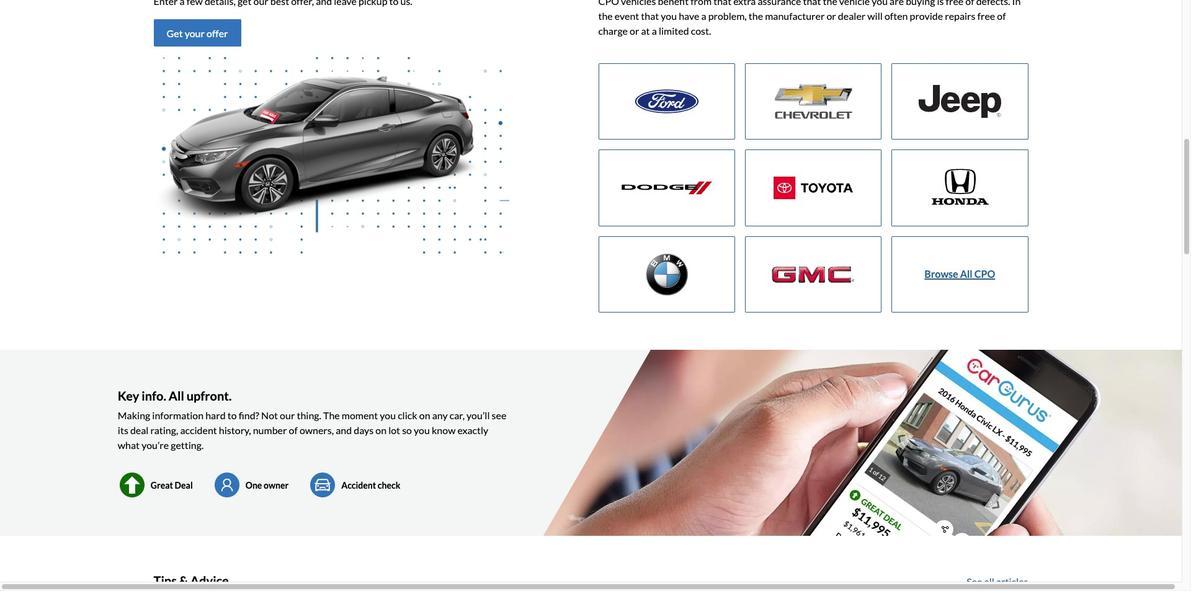 Task type: describe. For each thing, give the bounding box(es) containing it.
defects.
[[977, 0, 1011, 7]]

accident check image
[[309, 473, 337, 498]]

owner
[[264, 480, 289, 491]]

chevrolet image
[[746, 64, 881, 139]]

thing.
[[297, 410, 321, 421]]

to
[[228, 410, 237, 421]]

in
[[1013, 0, 1021, 7]]

0 horizontal spatial on
[[376, 425, 387, 436]]

0 vertical spatial free
[[946, 0, 964, 7]]

at
[[641, 25, 650, 37]]

2 horizontal spatial that
[[803, 0, 821, 7]]

days
[[354, 425, 374, 436]]

hard
[[206, 410, 226, 421]]

accident
[[180, 425, 217, 436]]

the
[[323, 410, 340, 421]]

all inside browse all cpo link
[[961, 268, 973, 280]]

accident
[[341, 480, 376, 491]]

limited
[[659, 25, 689, 37]]

see all articles link
[[967, 575, 1029, 590]]

from
[[691, 0, 712, 7]]

is
[[937, 0, 944, 7]]

benefit
[[658, 0, 689, 7]]

not
[[261, 410, 278, 421]]

articles
[[997, 576, 1029, 588]]

will
[[868, 10, 883, 22]]

moment
[[342, 410, 378, 421]]

any
[[432, 410, 448, 421]]

find?
[[239, 410, 259, 421]]

all inside "key info. all upfront. making information hard to find? not our thing. the moment you click on any car, you'll see its deal rating, accident history, number of owners, and days on lot so you know exactly what you're getting."
[[169, 389, 184, 403]]

provide
[[910, 10, 943, 22]]

its
[[118, 425, 128, 436]]

are
[[890, 0, 904, 7]]

your
[[185, 27, 205, 39]]

great
[[151, 480, 173, 491]]

0 horizontal spatial that
[[641, 10, 659, 22]]

cost.
[[691, 25, 711, 37]]

ford image
[[599, 64, 735, 139]]

dodge image
[[599, 150, 735, 226]]

click
[[398, 410, 417, 421]]

and
[[336, 425, 352, 436]]

so
[[402, 425, 412, 436]]

you up lot in the left of the page
[[380, 410, 396, 421]]

often
[[885, 10, 908, 22]]

0 horizontal spatial the
[[599, 10, 613, 22]]

deal
[[130, 425, 149, 436]]

buying
[[906, 0, 936, 7]]

you'll
[[467, 410, 490, 421]]

info.
[[142, 389, 166, 403]]

you down benefit
[[661, 10, 677, 22]]

repairs
[[945, 10, 976, 22]]

event
[[615, 10, 639, 22]]

0 vertical spatial or
[[827, 10, 836, 22]]

information
[[152, 410, 204, 421]]

1 horizontal spatial free
[[978, 10, 996, 22]]

advice
[[190, 574, 229, 588]]

car,
[[450, 410, 465, 421]]

vehicles
[[621, 0, 656, 7]]

you up will
[[872, 0, 888, 7]]

cpo inside cpo vehicles benefit from that extra assurance that the vehicle you are buying is free of defects.  in the event that you have a problem, the manufacturer or dealer will often provide repairs free of charge or at a limited cost.
[[599, 0, 619, 7]]

number
[[253, 425, 287, 436]]

1 vertical spatial a
[[652, 25, 657, 37]]

toyota image
[[746, 150, 881, 226]]

&
[[179, 574, 188, 588]]

charge
[[599, 25, 628, 37]]

get
[[167, 27, 183, 39]]

have
[[679, 10, 700, 22]]

1 horizontal spatial that
[[714, 0, 732, 7]]

1 horizontal spatial the
[[749, 10, 763, 22]]

our
[[280, 410, 295, 421]]

one
[[246, 480, 262, 491]]

offer
[[207, 27, 228, 39]]

0 vertical spatial on
[[419, 410, 430, 421]]

great deal image
[[118, 473, 146, 498]]



Task type: locate. For each thing, give the bounding box(es) containing it.
of inside "key info. all upfront. making information hard to find? not our thing. the moment you click on any car, you'll see its deal rating, accident history, number of owners, and days on lot so you know exactly what you're getting."
[[289, 425, 298, 436]]

cpo right browse
[[975, 268, 996, 280]]

great deal
[[151, 480, 193, 491]]

or left dealer on the top of the page
[[827, 10, 836, 22]]

1 vertical spatial of
[[998, 10, 1006, 22]]

the left vehicle
[[823, 0, 838, 7]]

0 horizontal spatial cpo
[[599, 0, 619, 7]]

see
[[492, 410, 507, 421]]

2 horizontal spatial the
[[823, 0, 838, 7]]

free
[[946, 0, 964, 7], [978, 10, 996, 22]]

0 horizontal spatial or
[[630, 25, 640, 37]]

rating,
[[151, 425, 178, 436]]

problem,
[[709, 10, 747, 22]]

0 vertical spatial of
[[966, 0, 975, 7]]

free up repairs at top
[[946, 0, 964, 7]]

dealer
[[838, 10, 866, 22]]

a
[[702, 10, 707, 22], [652, 25, 657, 37]]

the
[[823, 0, 838, 7], [599, 10, 613, 22], [749, 10, 763, 22]]

history,
[[219, 425, 251, 436]]

or
[[827, 10, 836, 22], [630, 25, 640, 37]]

what
[[118, 439, 140, 451]]

upfront.
[[187, 389, 232, 403]]

that up problem,
[[714, 0, 732, 7]]

of down our at the bottom of the page
[[289, 425, 298, 436]]

that
[[714, 0, 732, 7], [803, 0, 821, 7], [641, 10, 659, 22]]

see all articles
[[967, 576, 1029, 588]]

of
[[966, 0, 975, 7], [998, 10, 1006, 22], [289, 425, 298, 436]]

tips & advice
[[154, 574, 229, 588]]

the up charge
[[599, 10, 613, 22]]

you're
[[142, 439, 169, 451]]

of down defects.
[[998, 10, 1006, 22]]

check
[[378, 480, 401, 491]]

0 vertical spatial all
[[961, 268, 973, 280]]

0 horizontal spatial all
[[169, 389, 184, 403]]

a down from
[[702, 10, 707, 22]]

all right browse
[[961, 268, 973, 280]]

2 vertical spatial of
[[289, 425, 298, 436]]

1 horizontal spatial or
[[827, 10, 836, 22]]

of up repairs at top
[[966, 0, 975, 7]]

1 horizontal spatial on
[[419, 410, 430, 421]]

a right at
[[652, 25, 657, 37]]

0 vertical spatial cpo
[[599, 0, 619, 7]]

2 horizontal spatial of
[[998, 10, 1006, 22]]

see
[[967, 576, 983, 588]]

1 vertical spatial free
[[978, 10, 996, 22]]

honda image
[[893, 150, 1028, 226]]

manufacturer
[[765, 10, 825, 22]]

browse all cpo link
[[925, 267, 996, 282]]

1 horizontal spatial all
[[961, 268, 973, 280]]

deal
[[175, 480, 193, 491]]

that up at
[[641, 10, 659, 22]]

1 vertical spatial all
[[169, 389, 184, 403]]

0 vertical spatial a
[[702, 10, 707, 22]]

1 vertical spatial cpo
[[975, 268, 996, 280]]

1 vertical spatial or
[[630, 25, 640, 37]]

0 horizontal spatial free
[[946, 0, 964, 7]]

all
[[961, 268, 973, 280], [169, 389, 184, 403]]

1 horizontal spatial cpo
[[975, 268, 996, 280]]

1 horizontal spatial a
[[702, 10, 707, 22]]

or left at
[[630, 25, 640, 37]]

0 horizontal spatial a
[[652, 25, 657, 37]]

getting.
[[171, 439, 204, 451]]

vehicle
[[840, 0, 870, 7]]

jeep image
[[893, 64, 1028, 139]]

assurance
[[758, 0, 802, 7]]

1 vertical spatial on
[[376, 425, 387, 436]]

on left lot in the left of the page
[[376, 425, 387, 436]]

the down extra
[[749, 10, 763, 22]]

bmw image
[[599, 237, 735, 312]]

browse all cpo
[[925, 268, 996, 280]]

all up information
[[169, 389, 184, 403]]

on
[[419, 410, 430, 421], [376, 425, 387, 436]]

you right the so
[[414, 425, 430, 436]]

extra
[[734, 0, 756, 7]]

tips
[[154, 574, 177, 588]]

you
[[872, 0, 888, 7], [661, 10, 677, 22], [380, 410, 396, 421], [414, 425, 430, 436]]

gmc image
[[746, 237, 881, 312]]

1 horizontal spatial of
[[966, 0, 975, 7]]

owners,
[[300, 425, 334, 436]]

accident check
[[341, 480, 401, 491]]

cpo
[[599, 0, 619, 7], [975, 268, 996, 280]]

cpo up event
[[599, 0, 619, 7]]

all
[[985, 576, 995, 588]]

get your offer button
[[154, 19, 241, 47]]

that up manufacturer
[[803, 0, 821, 7]]

key
[[118, 389, 139, 403]]

on left "any"
[[419, 410, 430, 421]]

free down defects.
[[978, 10, 996, 22]]

get your offer
[[167, 27, 228, 39]]

one owner image
[[213, 473, 241, 498]]

making
[[118, 410, 150, 421]]

key info. all upfront. making information hard to find? not our thing. the moment you click on any car, you'll see its deal rating, accident history, number of owners, and days on lot so you know exactly what you're getting.
[[118, 389, 507, 451]]

cpo vehicles benefit from that extra assurance that the vehicle you are buying is free of defects.  in the event that you have a problem, the manufacturer or dealer will often provide repairs free of charge or at a limited cost.
[[599, 0, 1021, 37]]

browse
[[925, 268, 959, 280]]

one owner
[[246, 480, 289, 491]]

lot
[[389, 425, 400, 436]]

0 horizontal spatial of
[[289, 425, 298, 436]]

know
[[432, 425, 456, 436]]

exactly
[[458, 425, 489, 436]]



Task type: vqa. For each thing, say whether or not it's contained in the screenshot.
the left of
yes



